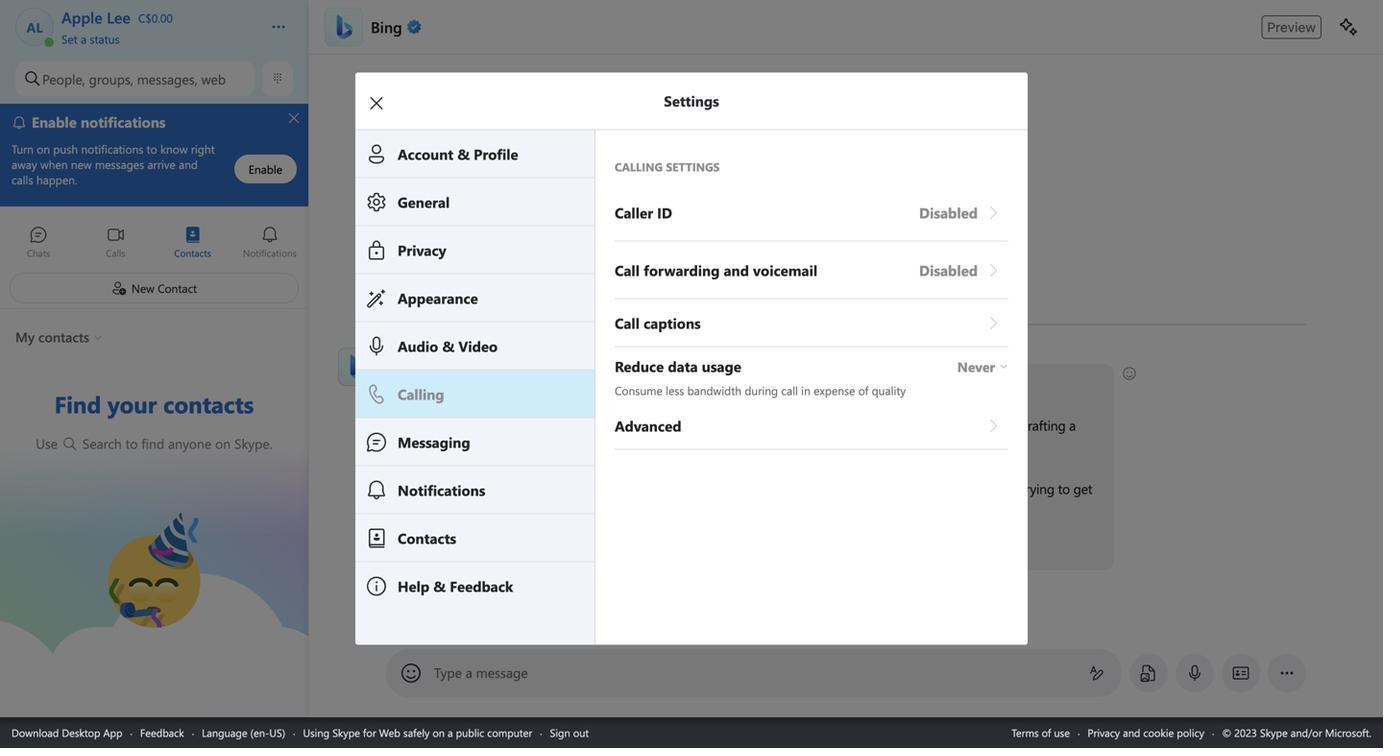 Task type: locate. For each thing, give the bounding box(es) containing it.
ask me any type of question, like finding vegan restaurants in cambridge, itinerary for your trip to europe or drafting a story for curious kids. in groups, remember to mention me with @bing. i'm an ai preview, so i'm still learning. sometimes i might say something weird. don't get mad at me, i'm just trying to get better! if you want to start over, type
[[397, 416, 1096, 561]]

drafting
[[1020, 416, 1066, 434]]

out
[[573, 726, 589, 740]]

i'm right 'so'
[[518, 480, 535, 498]]

can
[[525, 374, 545, 392]]

download
[[12, 726, 59, 740]]

1 get from the left
[[885, 480, 904, 498]]

public
[[456, 726, 484, 740]]

you right help
[[584, 374, 605, 392]]

i'm left just
[[976, 480, 993, 498]]

pm
[[439, 347, 456, 362]]

2 vertical spatial me
[[588, 613, 604, 628]]

feedback link
[[140, 726, 184, 740]]

0 vertical spatial i
[[548, 374, 552, 392]]

tab list
[[0, 217, 308, 270]]

i right can
[[548, 374, 552, 392]]

2 vertical spatial for
[[363, 726, 376, 740]]

0 horizontal spatial groups,
[[89, 70, 133, 88]]

groups, down like
[[537, 438, 580, 455]]

policy
[[1177, 726, 1204, 740]]

0 vertical spatial for
[[873, 416, 889, 434]]

or
[[1004, 416, 1017, 434]]

0 vertical spatial groups,
[[89, 70, 133, 88]]

1 horizontal spatial type
[[539, 543, 564, 561]]

Type a message text field
[[435, 664, 1074, 683]]

1 horizontal spatial get
[[1074, 480, 1093, 498]]

just
[[997, 480, 1017, 498]]

to
[[945, 416, 957, 434], [125, 435, 138, 453], [647, 438, 659, 455], [1058, 480, 1070, 498], [464, 543, 476, 561]]

message
[[476, 664, 528, 682]]

groups,
[[89, 70, 133, 88], [537, 438, 580, 455]]

language (en-us)
[[202, 726, 285, 740]]

in
[[738, 416, 749, 434]]

anyone
[[168, 435, 212, 453]]

get right trying
[[1074, 480, 1093, 498]]

restaurants
[[671, 416, 735, 434]]

mad
[[907, 480, 933, 498]]

on left skype. on the left of the page
[[215, 435, 231, 453]]

to left the find
[[125, 435, 138, 453]]

using skype for web safely on a public computer
[[303, 726, 532, 740]]

start
[[479, 543, 505, 561]]

a
[[81, 31, 87, 47], [1069, 416, 1076, 434], [607, 613, 613, 628], [466, 664, 472, 682], [448, 726, 453, 740]]

computer
[[487, 726, 532, 740]]

type
[[466, 416, 492, 434], [539, 543, 564, 561]]

1 horizontal spatial me
[[588, 613, 604, 628]]

mention
[[662, 438, 711, 455]]

0 horizontal spatial on
[[215, 435, 231, 453]]

3 i'm from the left
[[976, 480, 993, 498]]

language (en-us) link
[[202, 726, 285, 740]]

might
[[689, 480, 723, 498]]

1 vertical spatial you
[[408, 543, 429, 561]]

2 horizontal spatial me
[[714, 438, 732, 455]]

bing
[[371, 16, 402, 37], [461, 374, 488, 392]]

web
[[201, 70, 226, 88]]

groups, inside ask me any type of question, like finding vegan restaurants in cambridge, itinerary for your trip to europe or drafting a story for curious kids. in groups, remember to mention me with @bing. i'm an ai preview, so i'm still learning. sometimes i might say something weird. don't get mad at me, i'm just trying to get better! if you want to start over, type
[[537, 438, 580, 455]]

2 i'm from the left
[[518, 480, 535, 498]]

for
[[873, 416, 889, 434], [429, 438, 445, 455], [363, 726, 376, 740]]

0 horizontal spatial i'm
[[397, 480, 414, 498]]

me for tell me a joke
[[588, 613, 604, 628]]

0 horizontal spatial i
[[548, 374, 552, 392]]

0 horizontal spatial you
[[408, 543, 429, 561]]

0 horizontal spatial for
[[363, 726, 376, 740]]

1 vertical spatial i
[[682, 480, 685, 498]]

me right tell
[[588, 613, 604, 628]]

2 horizontal spatial i'm
[[976, 480, 993, 498]]

to right trying
[[1058, 480, 1070, 498]]

a left joke in the left of the page
[[607, 613, 613, 628]]

you inside ask me any type of question, like finding vegan restaurants in cambridge, itinerary for your trip to europe or drafting a story for curious kids. in groups, remember to mention me with @bing. i'm an ai preview, so i'm still learning. sometimes i might say something weird. don't get mad at me, i'm just trying to get better! if you want to start over, type
[[408, 543, 429, 561]]

1 vertical spatial type
[[539, 543, 564, 561]]

0 vertical spatial bing
[[371, 16, 402, 37]]

search to find anyone on skype.
[[79, 435, 273, 453]]

and
[[1123, 726, 1141, 740]]

for left web
[[363, 726, 376, 740]]

skype.
[[234, 435, 273, 453]]

still
[[539, 480, 558, 498]]

bing,
[[386, 347, 411, 362]]

your
[[892, 416, 918, 434]]

1 horizontal spatial i
[[682, 480, 685, 498]]

type up curious
[[466, 416, 492, 434]]

using skype for web safely on a public computer link
[[303, 726, 532, 740]]

any
[[442, 416, 463, 434]]

to left start
[[464, 543, 476, 561]]

want
[[432, 543, 460, 561]]

1 horizontal spatial for
[[429, 438, 445, 455]]

over,
[[509, 543, 535, 561]]

1 vertical spatial groups,
[[537, 438, 580, 455]]

using
[[303, 726, 330, 740]]

ai
[[435, 480, 447, 498]]

i left might
[[682, 480, 685, 498]]

2 horizontal spatial for
[[873, 416, 889, 434]]

0 horizontal spatial bing
[[371, 16, 402, 37]]

for left your
[[873, 416, 889, 434]]

you right if
[[408, 543, 429, 561]]

say
[[726, 480, 745, 498]]

newtopic
[[568, 543, 622, 561]]

a left public
[[448, 726, 453, 740]]

at
[[937, 480, 948, 498]]

0 vertical spatial of
[[495, 416, 506, 434]]

vegan
[[633, 416, 668, 434]]

i'm left an
[[397, 480, 414, 498]]

download desktop app link
[[12, 726, 122, 740]]

0 horizontal spatial type
[[466, 416, 492, 434]]

groups, inside button
[[89, 70, 133, 88]]

1 horizontal spatial bing
[[461, 374, 488, 392]]

0 vertical spatial on
[[215, 435, 231, 453]]

of up kids.
[[495, 416, 506, 434]]

type right "over,"
[[539, 543, 564, 561]]

a right drafting
[[1069, 416, 1076, 434]]

of left the use
[[1042, 726, 1051, 740]]

you
[[584, 374, 605, 392], [408, 543, 429, 561]]

me left with
[[714, 438, 732, 455]]

1 horizontal spatial on
[[433, 726, 445, 740]]

sign
[[550, 726, 570, 740]]

0 vertical spatial me
[[421, 416, 439, 434]]

on
[[215, 435, 231, 453], [433, 726, 445, 740]]

0 horizontal spatial me
[[421, 416, 439, 434]]

groups, down 'status'
[[89, 70, 133, 88]]

bing, 4:23 pm
[[386, 347, 456, 362]]

1 horizontal spatial i'm
[[518, 480, 535, 498]]

sign out
[[550, 726, 589, 740]]

1 vertical spatial of
[[1042, 726, 1051, 740]]

0 horizontal spatial get
[[885, 480, 904, 498]]

0 vertical spatial you
[[584, 374, 605, 392]]

get left 'mad'
[[885, 480, 904, 498]]

app
[[103, 726, 122, 740]]

get
[[885, 480, 904, 498], [1074, 480, 1093, 498]]

better!
[[397, 501, 435, 519]]

1 horizontal spatial groups,
[[537, 438, 580, 455]]

people, groups, messages, web button
[[15, 61, 255, 96]]

0 horizontal spatial of
[[495, 416, 506, 434]]

trying
[[1021, 480, 1055, 498]]

status
[[90, 31, 120, 47]]

me left any
[[421, 416, 439, 434]]

hey,
[[397, 374, 421, 392]]

i'm
[[397, 480, 414, 498], [518, 480, 535, 498], [976, 480, 993, 498]]

so
[[501, 480, 514, 498]]

me inside "tell me a joke" button
[[588, 613, 604, 628]]

for right 'story'
[[429, 438, 445, 455]]

on right safely
[[433, 726, 445, 740]]



Task type: vqa. For each thing, say whether or not it's contained in the screenshot.
'Type A Meeting Name (Optional)' TEXT FIELD
no



Task type: describe. For each thing, give the bounding box(es) containing it.
help
[[555, 374, 580, 392]]

how
[[495, 374, 521, 392]]

1 vertical spatial me
[[714, 438, 732, 455]]

with
[[736, 438, 760, 455]]

privacy and cookie policy link
[[1088, 726, 1204, 740]]

tuesday, november 14, 2023 heading
[[386, 303, 1306, 337]]

us)
[[269, 726, 285, 740]]

2 get from the left
[[1074, 480, 1093, 498]]

type
[[434, 664, 462, 682]]

safely
[[403, 726, 430, 740]]

question,
[[510, 416, 563, 434]]

people, groups, messages, web
[[42, 70, 226, 88]]

privacy and cookie policy
[[1088, 726, 1204, 740]]

(en-
[[250, 726, 269, 740]]

tell
[[569, 613, 585, 628]]

kids.
[[494, 438, 519, 455]]

tell me a joke button
[[557, 605, 649, 636]]

calling settings dialog
[[355, 72, 1057, 645]]

of inside ask me any type of question, like finding vegan restaurants in cambridge, itinerary for your trip to europe or drafting a story for curious kids. in groups, remember to mention me with @bing. i'm an ai preview, so i'm still learning. sometimes i might say something weird. don't get mad at me, i'm just trying to get better! if you want to start over, type
[[495, 416, 506, 434]]

messages,
[[137, 70, 198, 88]]

set
[[61, 31, 78, 47]]

0 vertical spatial type
[[466, 416, 492, 434]]

hey, this is bing ! how can i help you today?
[[397, 374, 650, 392]]

remember
[[584, 438, 643, 455]]

1 horizontal spatial you
[[584, 374, 605, 392]]

curious
[[449, 438, 490, 455]]

europe
[[960, 416, 1001, 434]]

use
[[36, 435, 61, 453]]

if
[[397, 543, 404, 561]]

this
[[425, 374, 445, 392]]

web
[[379, 726, 400, 740]]

sign out link
[[550, 726, 589, 740]]

don't
[[851, 480, 882, 498]]

something
[[748, 480, 810, 498]]

@bing.
[[764, 438, 805, 455]]

set a status
[[61, 31, 120, 47]]

language
[[202, 726, 247, 740]]

find
[[141, 435, 164, 453]]

a inside ask me any type of question, like finding vegan restaurants in cambridge, itinerary for your trip to europe or drafting a story for curious kids. in groups, remember to mention me with @bing. i'm an ai preview, so i'm still learning. sometimes i might say something weird. don't get mad at me, i'm just trying to get better! if you want to start over, type
[[1069, 416, 1076, 434]]

4:23
[[415, 347, 436, 362]]

today?
[[609, 374, 647, 392]]

terms of use link
[[1012, 726, 1070, 740]]

to down the vegan
[[647, 438, 659, 455]]

cookie
[[1143, 726, 1174, 740]]

to right trip
[[945, 416, 957, 434]]

me,
[[951, 480, 972, 498]]

weird.
[[813, 480, 847, 498]]

1 vertical spatial for
[[429, 438, 445, 455]]

!
[[488, 374, 491, 392]]

desktop
[[62, 726, 100, 740]]

like
[[566, 416, 585, 434]]

finding
[[589, 416, 629, 434]]

use
[[1054, 726, 1070, 740]]

1 horizontal spatial of
[[1042, 726, 1051, 740]]

party
[[97, 512, 132, 533]]

privacy
[[1088, 726, 1120, 740]]

people,
[[42, 70, 85, 88]]

skype
[[332, 726, 360, 740]]

sometimes
[[614, 480, 678, 498]]

itinerary
[[822, 416, 869, 434]]

(smileeyes)
[[652, 373, 715, 390]]

1 i'm from the left
[[397, 480, 414, 498]]

an
[[418, 480, 432, 498]]

feedback
[[140, 726, 184, 740]]

1 vertical spatial on
[[433, 726, 445, 740]]

type a message
[[434, 664, 528, 682]]

is
[[449, 374, 457, 392]]

terms of use
[[1012, 726, 1070, 740]]

a right type at left
[[466, 664, 472, 682]]

1 vertical spatial bing
[[461, 374, 488, 392]]

download desktop app
[[12, 726, 122, 740]]

cambridge,
[[752, 416, 819, 434]]

trip
[[922, 416, 941, 434]]

ask
[[397, 416, 417, 434]]

terms
[[1012, 726, 1039, 740]]

learning.
[[561, 480, 611, 498]]

set a status button
[[61, 27, 252, 47]]

joke
[[616, 613, 637, 628]]

story
[[397, 438, 426, 455]]

a right set
[[81, 31, 87, 47]]

search
[[82, 435, 122, 453]]

i inside ask me any type of question, like finding vegan restaurants in cambridge, itinerary for your trip to europe or drafting a story for curious kids. in groups, remember to mention me with @bing. i'm an ai preview, so i'm still learning. sometimes i might say something weird. don't get mad at me, i'm just trying to get better! if you want to start over, type
[[682, 480, 685, 498]]

preview
[[1267, 19, 1316, 35]]

me for ask me any type of question, like finding vegan restaurants in cambridge, itinerary for your trip to europe or drafting a story for curious kids. in groups, remember to mention me with @bing. i'm an ai preview, so i'm still learning. sometimes i might say something weird. don't get mad at me, i'm just trying to get better! if you want to start over, type
[[421, 416, 439, 434]]

in
[[523, 438, 534, 455]]



